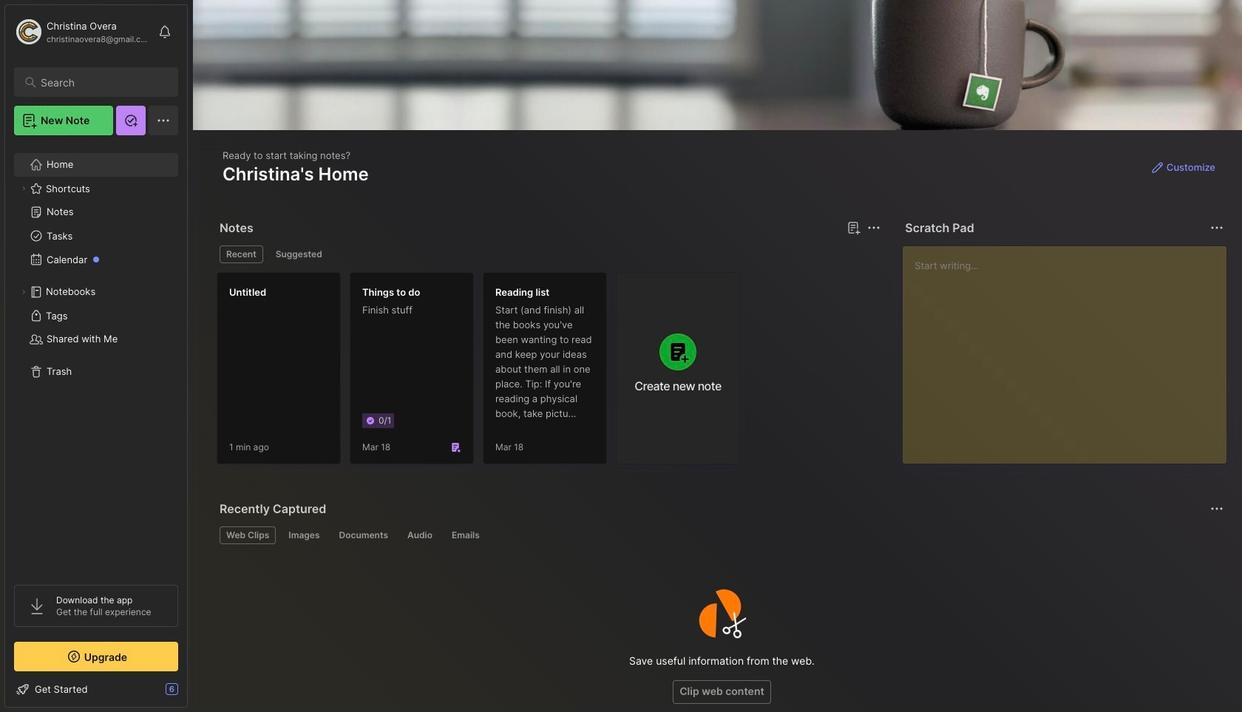 Task type: vqa. For each thing, say whether or not it's contained in the screenshot.
Note Editor text box
no



Task type: describe. For each thing, give the bounding box(es) containing it.
tree inside "main" "element"
[[5, 144, 187, 572]]

Search text field
[[41, 75, 165, 89]]

1 more actions image from the top
[[1209, 219, 1226, 237]]

2 more actions image from the top
[[1209, 500, 1226, 518]]

Account field
[[14, 17, 151, 47]]



Task type: locate. For each thing, give the bounding box(es) containing it.
0 vertical spatial tab list
[[220, 246, 879, 263]]

2 tab list from the top
[[220, 527, 1222, 544]]

row group
[[217, 272, 749, 473]]

tab
[[220, 246, 263, 263], [269, 246, 329, 263], [220, 527, 276, 544], [282, 527, 327, 544], [332, 527, 395, 544], [401, 527, 439, 544], [445, 527, 487, 544]]

1 vertical spatial tab list
[[220, 527, 1222, 544]]

1 vertical spatial more actions image
[[1209, 500, 1226, 518]]

0 vertical spatial more actions image
[[1209, 219, 1226, 237]]

1 tab list from the top
[[220, 246, 879, 263]]

None search field
[[41, 73, 165, 91]]

main element
[[0, 0, 192, 712]]

Start writing… text field
[[915, 246, 1226, 452]]

click to collapse image
[[187, 685, 198, 703]]

more actions image
[[1209, 219, 1226, 237], [1209, 500, 1226, 518]]

none search field inside "main" "element"
[[41, 73, 165, 91]]

more actions image
[[866, 219, 883, 237]]

More actions field
[[864, 217, 885, 238], [1207, 217, 1228, 238], [1207, 499, 1228, 519]]

expand notebooks image
[[19, 288, 28, 297]]

tab list
[[220, 246, 879, 263], [220, 527, 1222, 544]]

tree
[[5, 144, 187, 572]]

Help and Learning task checklist field
[[5, 678, 187, 701]]



